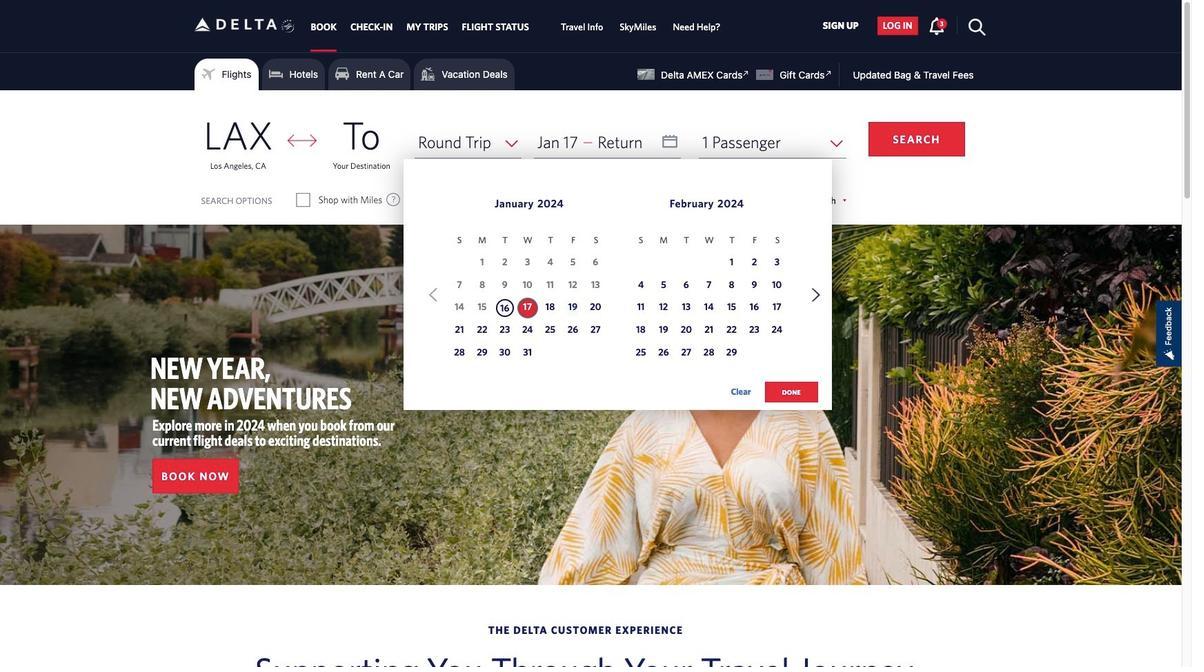 Task type: vqa. For each thing, say whether or not it's contained in the screenshot.
text box
yes



Task type: describe. For each thing, give the bounding box(es) containing it.
1 this link opens another site in a new window that may not follow the same accessibility policies as delta air lines. image from the left
[[740, 67, 753, 80]]

2 this link opens another site in a new window that may not follow the same accessibility policies as delta air lines. image from the left
[[822, 67, 835, 80]]

delta air lines image
[[194, 3, 277, 46]]



Task type: locate. For each thing, give the bounding box(es) containing it.
skyteam image
[[281, 5, 295, 48]]

calendar expanded, use arrow keys to select date application
[[403, 159, 832, 417]]

None checkbox
[[297, 193, 309, 207], [544, 193, 556, 207], [297, 193, 309, 207], [544, 193, 556, 207]]

None field
[[415, 126, 521, 159], [699, 126, 846, 159], [415, 126, 521, 159], [699, 126, 846, 159]]

tab panel
[[0, 90, 1182, 417]]

None text field
[[534, 126, 681, 159]]

0 horizontal spatial this link opens another site in a new window that may not follow the same accessibility policies as delta air lines. image
[[740, 67, 753, 80]]

tab list
[[304, 0, 729, 52]]

1 horizontal spatial this link opens another site in a new window that may not follow the same accessibility policies as delta air lines. image
[[822, 67, 835, 80]]

this link opens another site in a new window that may not follow the same accessibility policies as delta air lines. image
[[740, 67, 753, 80], [822, 67, 835, 80]]



